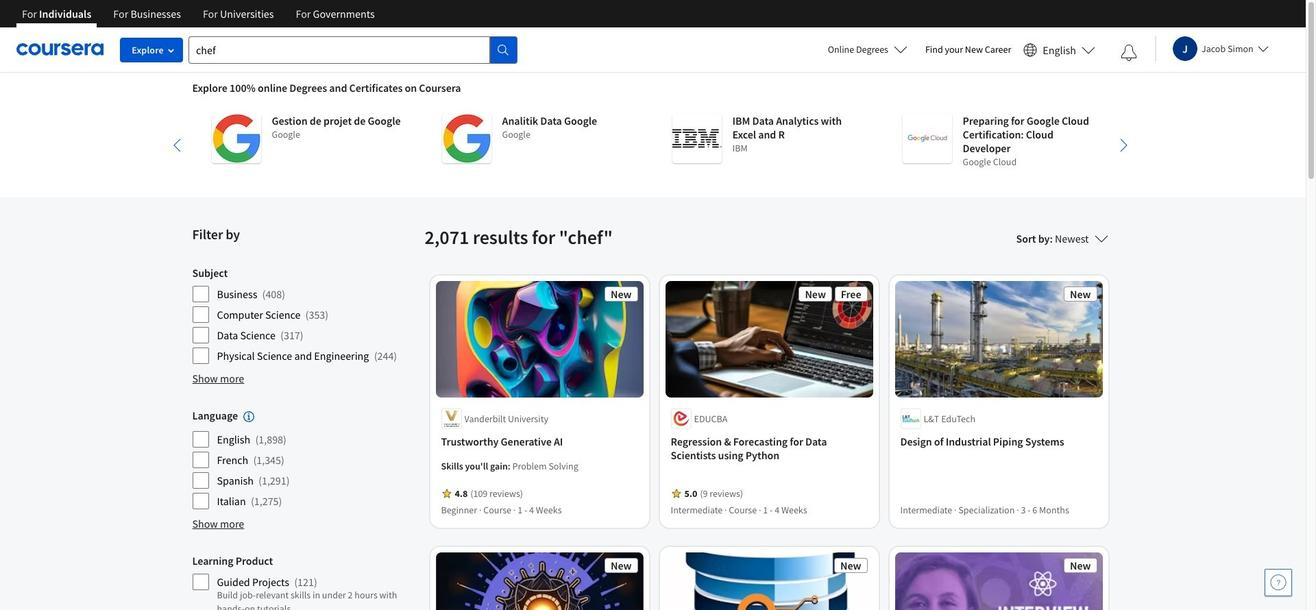 Task type: describe. For each thing, give the bounding box(es) containing it.
2 google image from the left
[[442, 114, 491, 163]]

banner navigation
[[11, 0, 386, 38]]

information about this filter group image
[[243, 412, 254, 423]]

google cloud image
[[903, 114, 952, 163]]

1 group from the top
[[192, 266, 417, 365]]

2 group from the top
[[192, 409, 417, 510]]

What do you want to learn? text field
[[189, 36, 490, 63]]

ibm image
[[673, 114, 722, 163]]



Task type: locate. For each thing, give the bounding box(es) containing it.
google image
[[212, 114, 261, 163], [442, 114, 491, 163]]

1 horizontal spatial google image
[[442, 114, 491, 163]]

help center image
[[1271, 575, 1287, 591]]

1 google image from the left
[[212, 114, 261, 163]]

0 horizontal spatial google image
[[212, 114, 261, 163]]

2 vertical spatial group
[[192, 554, 417, 610]]

group
[[192, 266, 417, 365], [192, 409, 417, 510], [192, 554, 417, 610]]

None search field
[[189, 36, 518, 63]]

0 vertical spatial group
[[192, 266, 417, 365]]

1 vertical spatial group
[[192, 409, 417, 510]]

coursera image
[[16, 39, 104, 61]]

3 group from the top
[[192, 554, 417, 610]]



Task type: vqa. For each thing, say whether or not it's contained in the screenshot.
GOOGLE CLOUD image
yes



